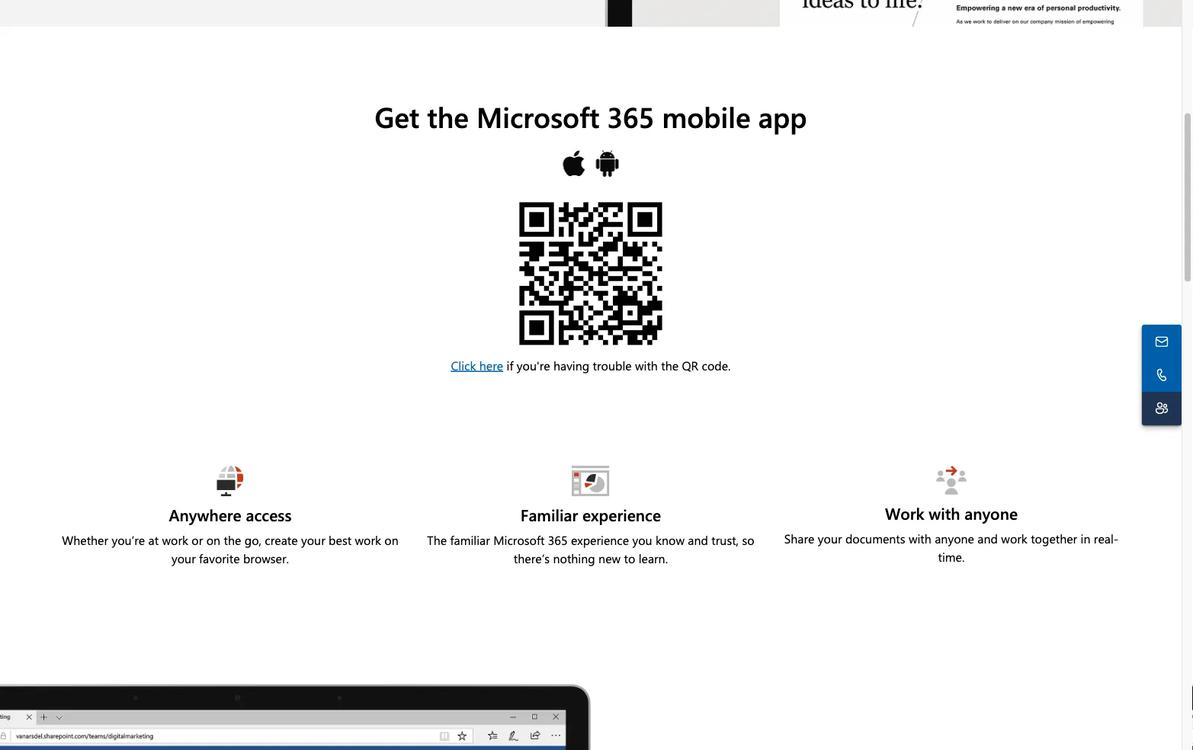 Task type: describe. For each thing, give the bounding box(es) containing it.
1 vertical spatial anyone
[[935, 531, 974, 547]]

work with anyone share your documents with anyone and work together in real- time.
[[784, 503, 1119, 565]]

0 horizontal spatial your
[[172, 550, 196, 567]]

1 on from the left
[[206, 532, 220, 549]]

qr
[[682, 357, 699, 374]]

1 vertical spatial the
[[661, 357, 679, 374]]

or
[[192, 532, 203, 549]]

the inside anywhere access whether you're at work or on the go, create your best work on your favorite browser.
[[224, 532, 241, 549]]

1 horizontal spatial the
[[427, 98, 469, 136]]

favorite
[[199, 550, 240, 567]]

0 vertical spatial anyone
[[965, 503, 1018, 525]]

time.
[[938, 549, 965, 565]]

whether
[[62, 532, 108, 549]]

code.
[[702, 357, 731, 374]]

2 on from the left
[[385, 532, 399, 549]]

work inside 'work with anyone share your documents with anyone and work together in real- time.'
[[1001, 531, 1028, 547]]

best
[[329, 532, 352, 549]]

0 vertical spatial experience
[[582, 505, 661, 526]]

at
[[148, 532, 159, 549]]

know
[[656, 532, 685, 549]]

share
[[784, 531, 815, 547]]

having
[[554, 357, 590, 374]]

microsoft inside familiar experience the familiar microsoft 365 experience you know and trust, so there's nothing new to learn.
[[493, 532, 545, 549]]

click here button
[[451, 357, 503, 374]]

and inside familiar experience the familiar microsoft 365 experience you know and trust, so there's nothing new to learn.
[[688, 532, 708, 549]]

1 vertical spatial experience
[[571, 532, 629, 549]]

a computer screen showing a resume being created in word on the web. image
[[591, 0, 1182, 27]]

work
[[885, 503, 925, 525]]

documents
[[846, 531, 906, 547]]

you're
[[112, 532, 145, 549]]

create
[[265, 532, 298, 549]]

click
[[451, 357, 476, 374]]

0 horizontal spatial work
[[162, 532, 188, 549]]

anywhere access whether you're at work or on the go, create your best work on your favorite browser.
[[62, 505, 399, 567]]

click here if you're having trouble with the qr code.
[[451, 357, 731, 374]]

app
[[758, 98, 807, 136]]

1 vertical spatial with
[[929, 503, 960, 525]]

1 horizontal spatial 365
[[607, 98, 654, 136]]

familiar
[[521, 505, 578, 526]]

access
[[246, 505, 292, 526]]



Task type: vqa. For each thing, say whether or not it's contained in the screenshot.
the Gain
no



Task type: locate. For each thing, give the bounding box(es) containing it.
and
[[978, 531, 998, 547], [688, 532, 708, 549]]

qr code to download the microsoft 365 mobile app image
[[515, 198, 667, 351]]

with
[[635, 357, 658, 374], [929, 503, 960, 525], [909, 531, 932, 547]]

in
[[1081, 531, 1091, 547]]

365 up nothing
[[548, 532, 568, 549]]

on right or
[[206, 532, 220, 549]]

and left together
[[978, 531, 998, 547]]

0 horizontal spatial and
[[688, 532, 708, 549]]

2 horizontal spatial the
[[661, 357, 679, 374]]

work
[[1001, 531, 1028, 547], [162, 532, 188, 549], [355, 532, 381, 549]]

experience
[[582, 505, 661, 526], [571, 532, 629, 549]]

anywhere
[[169, 505, 242, 526]]

you
[[632, 532, 652, 549]]

with right 'trouble'
[[635, 357, 658, 374]]

together
[[1031, 531, 1078, 547]]

microsoft up android and apple logos
[[477, 98, 600, 136]]

your left best
[[301, 532, 325, 549]]

on
[[206, 532, 220, 549], [385, 532, 399, 549]]

2 vertical spatial with
[[909, 531, 932, 547]]

0 horizontal spatial the
[[224, 532, 241, 549]]

mobile
[[662, 98, 751, 136]]

experience up you
[[582, 505, 661, 526]]

365 up android and apple logos
[[607, 98, 654, 136]]

learn.
[[639, 550, 668, 567]]

get the microsoft 365 mobile app
[[375, 98, 807, 136]]

browser.
[[243, 550, 289, 567]]

the
[[427, 98, 469, 136], [661, 357, 679, 374], [224, 532, 241, 549]]

familiar
[[450, 532, 490, 549]]

1 horizontal spatial work
[[355, 532, 381, 549]]

experience up new
[[571, 532, 629, 549]]

with right work
[[929, 503, 960, 525]]

0 vertical spatial the
[[427, 98, 469, 136]]

1 vertical spatial 365
[[548, 532, 568, 549]]

you're
[[517, 357, 550, 374]]

microsoft up there's
[[493, 532, 545, 549]]

and left trust,
[[688, 532, 708, 549]]

1 vertical spatial microsoft
[[493, 532, 545, 549]]

real-
[[1094, 531, 1119, 547]]

new
[[599, 550, 621, 567]]

the right get
[[427, 98, 469, 136]]

if
[[507, 357, 513, 374]]

go,
[[245, 532, 262, 549]]

nothing
[[553, 550, 595, 567]]

a laptop screen displaying a word document with multiple authors editing in word on the web image
[[0, 684, 591, 750]]

work left together
[[1001, 531, 1028, 547]]

work right best
[[355, 532, 381, 549]]

familiar experience the familiar microsoft 365 experience you know and trust, so there's nothing new to learn.
[[427, 505, 755, 567]]

and inside 'work with anyone share your documents with anyone and work together in real- time.'
[[978, 531, 998, 547]]

android and apple logos image
[[562, 149, 620, 180]]

on left the
[[385, 532, 399, 549]]

there's
[[514, 550, 550, 567]]

0 vertical spatial with
[[635, 357, 658, 374]]

with for anyone
[[909, 531, 932, 547]]

365 inside familiar experience the familiar microsoft 365 experience you know and trust, so there's nothing new to learn.
[[548, 532, 568, 549]]

2 horizontal spatial your
[[818, 531, 842, 547]]

your down or
[[172, 550, 196, 567]]

the
[[427, 532, 447, 549]]

2 vertical spatial the
[[224, 532, 241, 549]]

with down work
[[909, 531, 932, 547]]

365
[[607, 98, 654, 136], [548, 532, 568, 549]]

with for if
[[635, 357, 658, 374]]

so
[[742, 532, 755, 549]]

2 horizontal spatial work
[[1001, 531, 1028, 547]]

1 horizontal spatial and
[[978, 531, 998, 547]]

the left the 'qr'
[[661, 357, 679, 374]]

your inside 'work with anyone share your documents with anyone and work together in real- time.'
[[818, 531, 842, 547]]

trust,
[[712, 532, 739, 549]]

0 horizontal spatial on
[[206, 532, 220, 549]]

work right at
[[162, 532, 188, 549]]

1 horizontal spatial your
[[301, 532, 325, 549]]

trouble
[[593, 357, 632, 374]]

0 vertical spatial 365
[[607, 98, 654, 136]]

the left go,
[[224, 532, 241, 549]]

microsoft
[[477, 98, 600, 136], [493, 532, 545, 549]]

get
[[375, 98, 420, 136]]

anyone
[[965, 503, 1018, 525], [935, 531, 974, 547]]

0 horizontal spatial 365
[[548, 532, 568, 549]]

0 vertical spatial microsoft
[[477, 98, 600, 136]]

1 horizontal spatial on
[[385, 532, 399, 549]]

your right share at right
[[818, 531, 842, 547]]

your
[[818, 531, 842, 547], [301, 532, 325, 549], [172, 550, 196, 567]]

to
[[624, 550, 635, 567]]

here
[[479, 357, 503, 374]]



